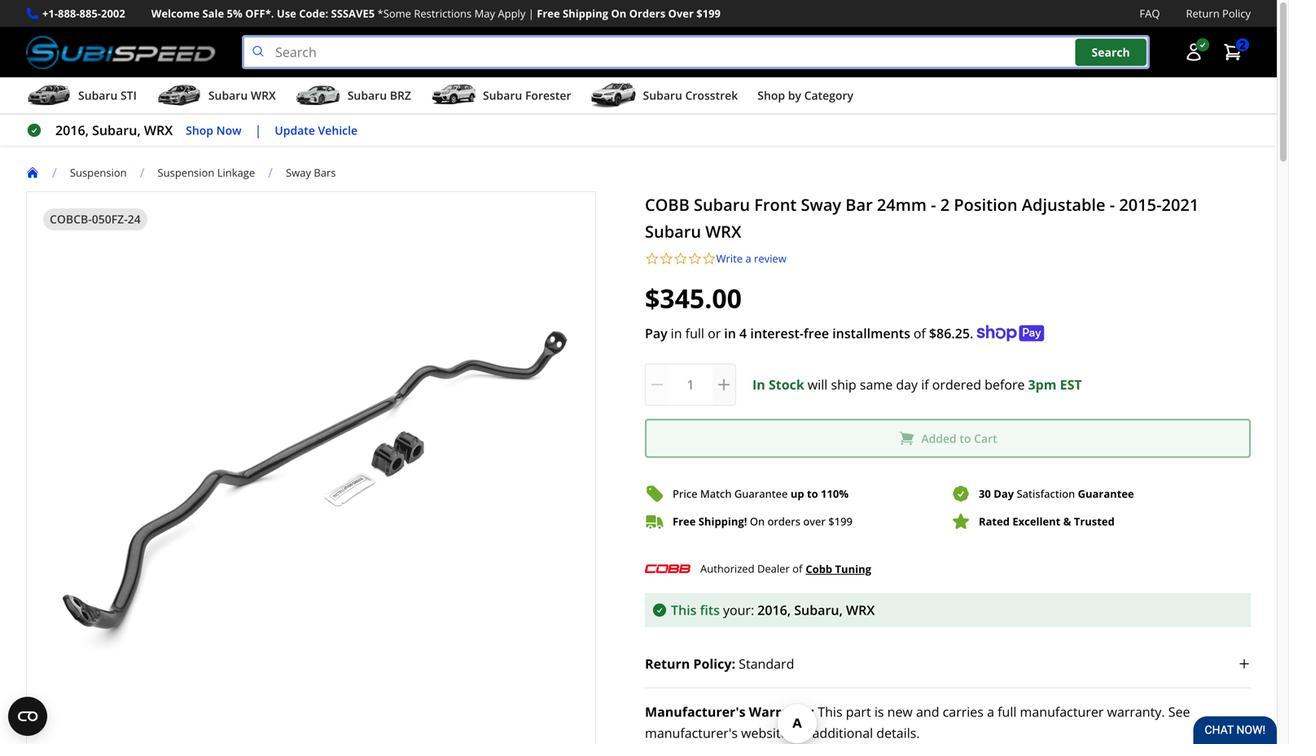 Task type: vqa. For each thing, say whether or not it's contained in the screenshot.
second Subispeed Logo from the top of the page
no



Task type: describe. For each thing, give the bounding box(es) containing it.
cart
[[975, 431, 998, 446]]

price match guarantee up to 110%
[[673, 487, 849, 502]]

search
[[1092, 44, 1131, 60]]

sway bars
[[286, 166, 336, 180]]

full inside the this part is new and carries a full manufacturer warranty. see manufacturer's website for additional details.
[[998, 704, 1017, 721]]

update
[[275, 122, 315, 138]]

885-
[[79, 6, 101, 21]]

1 vertical spatial 2016,
[[758, 602, 791, 619]]

orders
[[630, 6, 666, 21]]

home image
[[26, 166, 39, 179]]

suspension for suspension
[[70, 166, 127, 180]]

wrx down a subaru wrx thumbnail image
[[144, 122, 173, 139]]

category
[[805, 88, 854, 103]]

cobcb-050fz-24
[[50, 212, 141, 227]]

/ for sway bars
[[268, 164, 273, 181]]

is
[[875, 704, 884, 721]]

sway inside cobb subaru front sway bar 24mm - 2 position adjustable - 2015-2021 subaru wrx
[[801, 194, 842, 216]]

subaru wrx
[[208, 88, 276, 103]]

a subaru brz thumbnail image image
[[296, 83, 341, 108]]

1 horizontal spatial on
[[750, 515, 765, 529]]

update vehicle
[[275, 122, 358, 138]]

/ for suspension
[[52, 164, 57, 181]]

decrement image
[[649, 377, 666, 393]]

ship
[[831, 376, 857, 394]]

free
[[804, 325, 829, 342]]

cobb tuning image
[[645, 558, 691, 581]]

subaru for subaru crosstrek
[[643, 88, 683, 103]]

2 button
[[1216, 36, 1251, 69]]

website
[[742, 725, 788, 742]]

crosstrek
[[686, 88, 738, 103]]

over
[[804, 515, 826, 529]]

warranty:
[[749, 704, 815, 721]]

wrx inside cobb subaru front sway bar 24mm - 2 position adjustable - 2015-2021 subaru wrx
[[706, 220, 742, 243]]

to inside button
[[960, 431, 972, 446]]

est
[[1061, 376, 1083, 394]]

new
[[888, 704, 913, 721]]

24
[[128, 212, 141, 227]]

0 vertical spatial of
[[914, 325, 926, 342]]

a inside the this part is new and carries a full manufacturer warranty. see manufacturer's website for additional details.
[[988, 704, 995, 721]]

2 guarantee from the left
[[1078, 487, 1135, 502]]

2 inside button
[[1240, 37, 1247, 52]]

+1-888-885-2002 link
[[42, 5, 125, 22]]

faq
[[1140, 6, 1161, 21]]

0 horizontal spatial full
[[686, 325, 705, 342]]

110%
[[821, 487, 849, 502]]

policy:
[[694, 656, 736, 673]]

2 in from the left
[[725, 325, 736, 342]]

2 empty star image from the left
[[660, 252, 674, 266]]

1 horizontal spatial free
[[673, 515, 696, 529]]

2021
[[1162, 194, 1200, 216]]

policy
[[1223, 6, 1251, 21]]

manufacturer's
[[645, 704, 746, 721]]

rated excellent & trusted
[[979, 515, 1115, 529]]

day
[[994, 487, 1014, 502]]

return policy: standard
[[645, 656, 795, 673]]

authorized dealer of cobb tuning
[[701, 562, 872, 577]]

shop by category
[[758, 88, 854, 103]]

subispeed logo image
[[26, 35, 216, 69]]

dealer
[[758, 562, 790, 577]]

update vehicle button
[[275, 121, 358, 140]]

5%
[[227, 6, 243, 21]]

return policy link
[[1187, 5, 1251, 22]]

&
[[1064, 515, 1072, 529]]

2 empty star image from the left
[[688, 252, 702, 266]]

subaru wrx button
[[156, 81, 276, 113]]

of inside authorized dealer of cobb tuning
[[793, 562, 803, 577]]

2 inside cobb subaru front sway bar 24mm - 2 position adjustable - 2015-2021 subaru wrx
[[941, 194, 950, 216]]

4
[[740, 325, 747, 342]]

subaru for subaru sti
[[78, 88, 118, 103]]

1 vertical spatial $199
[[829, 515, 853, 529]]

sale
[[202, 6, 224, 21]]

$86.25
[[930, 325, 970, 342]]

subaru down cobb
[[645, 220, 702, 243]]

welcome
[[151, 6, 200, 21]]

2 - from the left
[[1110, 194, 1116, 216]]

and
[[917, 704, 940, 721]]

shop for shop now
[[186, 122, 213, 138]]

a subaru forester thumbnail image image
[[431, 83, 477, 108]]

subaru for subaru wrx
[[208, 88, 248, 103]]

fits
[[700, 602, 720, 619]]

adjustable
[[1022, 194, 1106, 216]]

for
[[792, 725, 809, 742]]

details.
[[877, 725, 920, 742]]

050fz-
[[92, 212, 128, 227]]

cobcb-
[[50, 212, 92, 227]]

write
[[717, 251, 743, 266]]

*some
[[378, 6, 411, 21]]

888-
[[58, 6, 79, 21]]

1 empty star image from the left
[[674, 252, 688, 266]]

price
[[673, 487, 698, 502]]

in
[[753, 376, 766, 394]]

write a review
[[717, 251, 787, 266]]

0 vertical spatial on
[[611, 6, 627, 21]]

0 vertical spatial free
[[537, 6, 560, 21]]

subaru brz button
[[296, 81, 411, 113]]

ordered
[[933, 376, 982, 394]]

position
[[954, 194, 1018, 216]]

shipping
[[563, 6, 609, 21]]

return policy
[[1187, 6, 1251, 21]]

faq link
[[1140, 5, 1161, 22]]

this for part
[[818, 704, 843, 721]]

manufacturer
[[1021, 704, 1104, 721]]

subaru sti button
[[26, 81, 137, 113]]

write a review link
[[717, 251, 787, 266]]

shop now
[[186, 122, 242, 138]]

linkage
[[217, 166, 255, 180]]

shop now link
[[186, 121, 242, 140]]

2015-
[[1120, 194, 1162, 216]]

0 horizontal spatial subaru,
[[92, 122, 141, 139]]

subaru forester button
[[431, 81, 572, 113]]

3 empty star image from the left
[[702, 252, 717, 266]]

1 in from the left
[[671, 325, 682, 342]]

sti
[[121, 88, 137, 103]]

30 day satisfaction guarantee
[[979, 487, 1135, 502]]

day
[[897, 376, 918, 394]]



Task type: locate. For each thing, give the bounding box(es) containing it.
shop left now
[[186, 122, 213, 138]]

subaru up now
[[208, 88, 248, 103]]

if
[[922, 376, 929, 394]]

up
[[791, 487, 805, 502]]

subaru left forester
[[483, 88, 523, 103]]

subaru inside subaru forester dropdown button
[[483, 88, 523, 103]]

1 vertical spatial full
[[998, 704, 1017, 721]]

sway left bar at the right top
[[801, 194, 842, 216]]

0 vertical spatial |
[[529, 6, 534, 21]]

vehicle
[[318, 122, 358, 138]]

subaru inside subaru sti dropdown button
[[78, 88, 118, 103]]

0 horizontal spatial of
[[793, 562, 803, 577]]

this inside the this part is new and carries a full manufacturer warranty. see manufacturer's website for additional details.
[[818, 704, 843, 721]]

1 horizontal spatial suspension
[[158, 166, 215, 180]]

| right now
[[255, 122, 262, 139]]

restrictions
[[414, 6, 472, 21]]

1 horizontal spatial 2016,
[[758, 602, 791, 619]]

1 vertical spatial 2
[[941, 194, 950, 216]]

1 horizontal spatial shop
[[758, 88, 786, 103]]

1 vertical spatial of
[[793, 562, 803, 577]]

0 horizontal spatial |
[[255, 122, 262, 139]]

suspension for suspension linkage
[[158, 166, 215, 180]]

front
[[755, 194, 797, 216]]

0 horizontal spatial a
[[746, 251, 752, 266]]

or
[[708, 325, 721, 342]]

subaru inside subaru brz dropdown button
[[348, 88, 387, 103]]

subaru left sti
[[78, 88, 118, 103]]

guarantee up free shipping! on orders over $199
[[735, 487, 788, 502]]

subaru left front
[[694, 194, 750, 216]]

return for return policy: standard
[[645, 656, 690, 673]]

/ right home icon
[[52, 164, 57, 181]]

part
[[846, 704, 872, 721]]

0 vertical spatial a
[[746, 251, 752, 266]]

1 horizontal spatial |
[[529, 6, 534, 21]]

a subaru crosstrek thumbnail image image
[[591, 83, 637, 108]]

of left $86.25
[[914, 325, 926, 342]]

2016,
[[55, 122, 89, 139], [758, 602, 791, 619]]

bars
[[314, 166, 336, 180]]

subaru crosstrek button
[[591, 81, 738, 113]]

0 vertical spatial to
[[960, 431, 972, 446]]

wrx inside dropdown button
[[251, 88, 276, 103]]

search button
[[1076, 39, 1147, 66]]

return left policy:
[[645, 656, 690, 673]]

a subaru wrx thumbnail image image
[[156, 83, 202, 108]]

1 horizontal spatial in
[[725, 325, 736, 342]]

subaru inside subaru crosstrek dropdown button
[[643, 88, 683, 103]]

full left or
[[686, 325, 705, 342]]

1 horizontal spatial of
[[914, 325, 926, 342]]

2 left position
[[941, 194, 950, 216]]

your:
[[723, 602, 755, 619]]

in
[[671, 325, 682, 342], [725, 325, 736, 342]]

0 horizontal spatial 2016,
[[55, 122, 89, 139]]

1 horizontal spatial /
[[140, 164, 145, 181]]

same
[[860, 376, 893, 394]]

this part is new and carries a full manufacturer warranty. see manufacturer's website for additional details.
[[645, 704, 1191, 742]]

1 horizontal spatial sway
[[801, 194, 842, 216]]

guarantee up trusted
[[1078, 487, 1135, 502]]

subaru for subaru brz
[[348, 88, 387, 103]]

1 - from the left
[[931, 194, 937, 216]]

.
[[970, 325, 974, 342]]

wrx
[[251, 88, 276, 103], [144, 122, 173, 139], [706, 220, 742, 243], [847, 602, 875, 619]]

1 empty star image from the left
[[645, 252, 660, 266]]

free down price
[[673, 515, 696, 529]]

0 horizontal spatial in
[[671, 325, 682, 342]]

shop pay image
[[977, 326, 1045, 342]]

1 horizontal spatial full
[[998, 704, 1017, 721]]

manufacturer's
[[645, 725, 738, 742]]

return left the policy at the right of the page
[[1187, 6, 1220, 21]]

suspension linkage link
[[158, 166, 268, 180], [158, 166, 255, 180]]

return for return policy
[[1187, 6, 1220, 21]]

/ for suspension linkage
[[140, 164, 145, 181]]

by
[[788, 88, 802, 103]]

this
[[671, 602, 697, 619], [818, 704, 843, 721]]

empty star image up $345.00
[[674, 252, 688, 266]]

rated
[[979, 515, 1010, 529]]

added to cart button
[[645, 419, 1251, 458]]

2 down the policy at the right of the page
[[1240, 37, 1247, 52]]

1 vertical spatial return
[[645, 656, 690, 673]]

1 vertical spatial this
[[818, 704, 843, 721]]

1 vertical spatial free
[[673, 515, 696, 529]]

0 horizontal spatial /
[[52, 164, 57, 181]]

will
[[808, 376, 828, 394]]

subaru right "a subaru crosstrek thumbnail image"
[[643, 88, 683, 103]]

suspension left linkage
[[158, 166, 215, 180]]

this for fits
[[671, 602, 697, 619]]

2 / from the left
[[140, 164, 145, 181]]

subaru for subaru forester
[[483, 88, 523, 103]]

1 horizontal spatial to
[[960, 431, 972, 446]]

1 / from the left
[[52, 164, 57, 181]]

to right up
[[807, 487, 819, 502]]

authorized
[[701, 562, 755, 577]]

use
[[277, 6, 296, 21]]

manufacturer's warranty:
[[645, 704, 815, 721]]

2 horizontal spatial /
[[268, 164, 273, 181]]

1 horizontal spatial return
[[1187, 6, 1220, 21]]

1 horizontal spatial -
[[1110, 194, 1116, 216]]

increment image
[[716, 377, 732, 393]]

code:
[[299, 6, 328, 21]]

0 vertical spatial shop
[[758, 88, 786, 103]]

shop by category button
[[758, 81, 854, 113]]

subaru sti
[[78, 88, 137, 103]]

1 guarantee from the left
[[735, 487, 788, 502]]

$199
[[697, 6, 721, 21], [829, 515, 853, 529]]

welcome sale 5% off*. use code: sssave5 *some restrictions may apply | free shipping on orders over $199
[[151, 6, 721, 21]]

shop inside dropdown button
[[758, 88, 786, 103]]

0 horizontal spatial sway
[[286, 166, 311, 180]]

may
[[475, 6, 495, 21]]

0 horizontal spatial free
[[537, 6, 560, 21]]

free shipping! on orders over $199
[[673, 515, 853, 529]]

0 vertical spatial subaru,
[[92, 122, 141, 139]]

suspension down 2016, subaru, wrx
[[70, 166, 127, 180]]

subaru, down the cobb
[[795, 602, 843, 619]]

forester
[[525, 88, 572, 103]]

sway left "bars"
[[286, 166, 311, 180]]

0 vertical spatial sway
[[286, 166, 311, 180]]

sssave5
[[331, 6, 375, 21]]

1 vertical spatial shop
[[186, 122, 213, 138]]

in left 4
[[725, 325, 736, 342]]

stock
[[769, 376, 805, 394]]

wrx up update at the top of page
[[251, 88, 276, 103]]

added to cart
[[922, 431, 998, 446]]

now
[[216, 122, 242, 138]]

3 / from the left
[[268, 164, 273, 181]]

a subaru sti thumbnail image image
[[26, 83, 72, 108]]

match
[[701, 487, 732, 502]]

1 horizontal spatial subaru,
[[795, 602, 843, 619]]

a right 'write'
[[746, 251, 752, 266]]

1 horizontal spatial 2
[[1240, 37, 1247, 52]]

/ right linkage
[[268, 164, 273, 181]]

search input field
[[242, 35, 1150, 69]]

1 vertical spatial subaru,
[[795, 602, 843, 619]]

1 vertical spatial on
[[750, 515, 765, 529]]

0 horizontal spatial this
[[671, 602, 697, 619]]

1 horizontal spatial this
[[818, 704, 843, 721]]

of left the cobb
[[793, 562, 803, 577]]

this left fits
[[671, 602, 697, 619]]

0 horizontal spatial to
[[807, 487, 819, 502]]

1 vertical spatial |
[[255, 122, 262, 139]]

| right apply at left
[[529, 6, 534, 21]]

standard
[[739, 656, 795, 673]]

free right apply at left
[[537, 6, 560, 21]]

cobb
[[806, 562, 833, 577]]

2016, right your:
[[758, 602, 791, 619]]

+1-
[[42, 6, 58, 21]]

suspension
[[70, 166, 127, 180], [158, 166, 215, 180]]

0 vertical spatial $199
[[697, 6, 721, 21]]

apply
[[498, 6, 526, 21]]

this up additional
[[818, 704, 843, 721]]

empty star image
[[674, 252, 688, 266], [688, 252, 702, 266]]

interest-
[[751, 325, 804, 342]]

to left cart
[[960, 431, 972, 446]]

subaru inside dropdown button
[[208, 88, 248, 103]]

before
[[985, 376, 1025, 394]]

24mm
[[877, 194, 927, 216]]

subaru left brz
[[348, 88, 387, 103]]

shop for shop by category
[[758, 88, 786, 103]]

1 vertical spatial sway
[[801, 194, 842, 216]]

- right 24mm
[[931, 194, 937, 216]]

0 horizontal spatial on
[[611, 6, 627, 21]]

in right pay
[[671, 325, 682, 342]]

return
[[1187, 6, 1220, 21], [645, 656, 690, 673]]

1 horizontal spatial $199
[[829, 515, 853, 529]]

0 vertical spatial 2
[[1240, 37, 1247, 52]]

a right "carries"
[[988, 704, 995, 721]]

2
[[1240, 37, 1247, 52], [941, 194, 950, 216]]

button image
[[1185, 42, 1204, 62]]

sway bars link
[[286, 166, 349, 180], [286, 166, 336, 180]]

0 horizontal spatial 2
[[941, 194, 950, 216]]

0 vertical spatial 2016,
[[55, 122, 89, 139]]

0 vertical spatial this
[[671, 602, 697, 619]]

0 horizontal spatial return
[[645, 656, 690, 673]]

shop left by
[[758, 88, 786, 103]]

1 vertical spatial a
[[988, 704, 995, 721]]

2002
[[101, 6, 125, 21]]

- left "2015-"
[[1110, 194, 1116, 216]]

/
[[52, 164, 57, 181], [140, 164, 145, 181], [268, 164, 273, 181]]

1 suspension from the left
[[70, 166, 127, 180]]

0 horizontal spatial -
[[931, 194, 937, 216]]

2 suspension from the left
[[158, 166, 215, 180]]

1 horizontal spatial a
[[988, 704, 995, 721]]

open widget image
[[8, 697, 47, 737]]

1 horizontal spatial guarantee
[[1078, 487, 1135, 502]]

2016, down subaru sti dropdown button
[[55, 122, 89, 139]]

subaru brz
[[348, 88, 411, 103]]

0 vertical spatial full
[[686, 325, 705, 342]]

empty star image left 'write'
[[688, 252, 702, 266]]

review
[[754, 251, 787, 266]]

wrx down "tuning"
[[847, 602, 875, 619]]

/ up 24
[[140, 164, 145, 181]]

0 vertical spatial return
[[1187, 6, 1220, 21]]

2016, subaru, wrx
[[55, 122, 173, 139]]

3pm
[[1029, 376, 1057, 394]]

trusted
[[1075, 515, 1115, 529]]

carries
[[943, 704, 984, 721]]

pay
[[645, 325, 668, 342]]

empty star image
[[645, 252, 660, 266], [660, 252, 674, 266], [702, 252, 717, 266]]

0 horizontal spatial suspension
[[70, 166, 127, 180]]

full right "carries"
[[998, 704, 1017, 721]]

subaru crosstrek
[[643, 88, 738, 103]]

None number field
[[645, 364, 737, 406]]

0 horizontal spatial guarantee
[[735, 487, 788, 502]]

wrx up 'write'
[[706, 220, 742, 243]]

shipping!
[[699, 515, 748, 529]]

cobb subaru front sway bar 24mm - 2 position adjustable - 2015-2021 subaru wrx
[[645, 194, 1200, 243]]

0 horizontal spatial shop
[[186, 122, 213, 138]]

1 vertical spatial to
[[807, 487, 819, 502]]

0 horizontal spatial $199
[[697, 6, 721, 21]]

$345.00
[[645, 281, 742, 316]]

subaru, down subaru sti
[[92, 122, 141, 139]]

additional
[[813, 725, 874, 742]]

this fits your: 2016, subaru, wrx
[[671, 602, 875, 619]]



